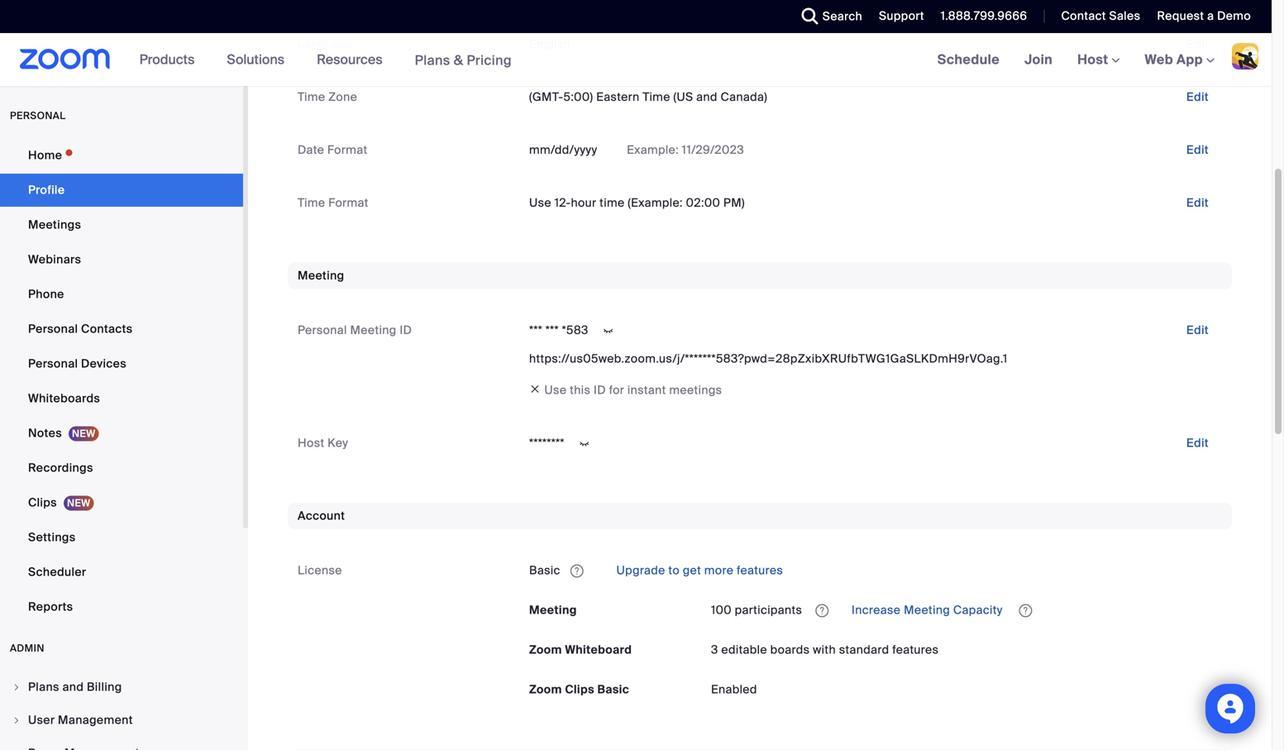 Task type: locate. For each thing, give the bounding box(es) containing it.
edit for time zone
[[1187, 89, 1209, 105]]

basic down whiteboard
[[597, 682, 629, 697]]

2 edit from the top
[[1187, 89, 1209, 105]]

0 horizontal spatial clips
[[28, 495, 57, 510]]

3 edit button from the top
[[1173, 137, 1222, 163]]

recordings
[[28, 460, 93, 475]]

time
[[600, 195, 625, 210]]

right image
[[12, 682, 22, 692]]

webinars link
[[0, 243, 243, 276]]

learn more about your meeting license image
[[811, 603, 834, 618]]

time
[[298, 89, 325, 105], [643, 89, 670, 105], [298, 195, 325, 210]]

contact sales link
[[1049, 0, 1145, 33], [1061, 8, 1141, 24]]

time left (us
[[643, 89, 670, 105]]

and
[[696, 89, 718, 105], [62, 679, 84, 695]]

0 vertical spatial use
[[529, 195, 552, 210]]

1 horizontal spatial id
[[594, 382, 606, 398]]

product information navigation
[[127, 33, 524, 87]]

more
[[704, 563, 734, 578]]

participants
[[735, 602, 802, 618]]

format for date format
[[327, 142, 368, 158]]

time for use 12-hour time (example: 02:00 pm)
[[298, 195, 325, 210]]

webinars
[[28, 252, 81, 267]]

demo
[[1217, 8, 1251, 24]]

11/29/2023
[[682, 142, 744, 158]]

4 edit from the top
[[1187, 195, 1209, 210]]

3
[[711, 642, 718, 657]]

1 horizontal spatial and
[[696, 89, 718, 105]]

user management menu item
[[0, 705, 243, 736]]

web app button
[[1145, 51, 1215, 68]]

edit button for language
[[1173, 31, 1222, 57]]

english
[[529, 36, 571, 52]]

6 edit from the top
[[1187, 435, 1209, 451]]

app
[[1177, 51, 1203, 68]]

web app
[[1145, 51, 1203, 68]]

hour
[[571, 195, 597, 210]]

home
[[28, 148, 62, 163]]

basic left learn more about your license type icon
[[529, 563, 560, 578]]

whiteboards link
[[0, 382, 243, 415]]

1 vertical spatial application
[[711, 597, 1222, 624]]

1 vertical spatial basic
[[597, 682, 629, 697]]

join
[[1025, 51, 1053, 68]]

with
[[813, 642, 836, 657]]

meeting inside application
[[904, 602, 950, 618]]

1 vertical spatial host
[[298, 435, 325, 451]]

plans & pricing link
[[415, 51, 512, 69], [415, 51, 512, 69]]

0 horizontal spatial and
[[62, 679, 84, 695]]

host for host
[[1078, 51, 1112, 68]]

host inside the meetings navigation
[[1078, 51, 1112, 68]]

and right (us
[[696, 89, 718, 105]]

banner containing products
[[0, 33, 1272, 87]]

standard
[[839, 642, 889, 657]]

whiteboards
[[28, 391, 100, 406]]

resources button
[[317, 33, 390, 86]]

0 horizontal spatial host
[[298, 435, 325, 451]]

support link
[[867, 0, 928, 33], [879, 8, 924, 24]]

(gmt-5:00) eastern time (us and canada)
[[529, 89, 767, 105]]

1 horizontal spatial host
[[1078, 51, 1112, 68]]

1 horizontal spatial plans
[[415, 51, 450, 69]]

personal
[[28, 321, 78, 337], [298, 323, 347, 338], [28, 356, 78, 371]]

time left zone
[[298, 89, 325, 105]]

1 vertical spatial features
[[892, 642, 939, 657]]

plans & pricing
[[415, 51, 512, 69]]

application containing 100 participants
[[711, 597, 1222, 624]]

request a demo link
[[1145, 0, 1272, 33], [1157, 8, 1251, 24]]

for
[[609, 382, 624, 398]]

support
[[879, 8, 924, 24]]

0 vertical spatial format
[[327, 142, 368, 158]]

0 vertical spatial basic
[[529, 563, 560, 578]]

banner
[[0, 33, 1272, 87]]

zone
[[328, 89, 357, 105]]

admin
[[10, 642, 44, 655]]

personal for personal contacts
[[28, 321, 78, 337]]

0 horizontal spatial basic
[[529, 563, 560, 578]]

format right the date
[[327, 142, 368, 158]]

zoom up zoom clips basic on the bottom left of the page
[[529, 642, 562, 657]]

canada)
[[721, 89, 767, 105]]

learn more about your license type image
[[569, 565, 585, 577]]

personal for personal meeting id
[[298, 323, 347, 338]]

personal menu menu
[[0, 139, 243, 625]]

use left this at the bottom of the page
[[544, 382, 567, 398]]

1.888.799.9666 button
[[928, 0, 1032, 33], [941, 8, 1027, 24]]

capacity
[[953, 602, 1003, 618]]

id for this
[[594, 382, 606, 398]]

host down contact sales
[[1078, 51, 1112, 68]]

and left "billing"
[[62, 679, 84, 695]]

5 edit from the top
[[1187, 323, 1209, 338]]

0 horizontal spatial features
[[737, 563, 783, 578]]

billing
[[87, 679, 122, 695]]

time zone
[[298, 89, 357, 105]]

contact sales
[[1061, 8, 1141, 24]]

1 horizontal spatial ***
[[546, 323, 559, 338]]

0 vertical spatial id
[[400, 323, 412, 338]]

mm/dd/yyyy
[[529, 142, 597, 158]]

format
[[327, 142, 368, 158], [328, 195, 369, 210]]

products button
[[139, 33, 202, 86]]

solutions button
[[227, 33, 292, 86]]

plans for plans & pricing
[[415, 51, 450, 69]]

*583
[[562, 323, 589, 338]]

meetings
[[669, 382, 722, 398]]

a
[[1207, 8, 1214, 24]]

1 vertical spatial plans
[[28, 679, 59, 695]]

0 vertical spatial features
[[737, 563, 783, 578]]

5 edit button from the top
[[1173, 317, 1222, 344]]

4 edit button from the top
[[1173, 190, 1222, 216]]

1 horizontal spatial features
[[892, 642, 939, 657]]

0 vertical spatial clips
[[28, 495, 57, 510]]

********
[[529, 435, 565, 451]]

zoom for zoom whiteboard
[[529, 642, 562, 657]]

pm)
[[724, 195, 745, 210]]

clips inside personal menu "menu"
[[28, 495, 57, 510]]

clips up settings
[[28, 495, 57, 510]]

features up 100 participants
[[737, 563, 783, 578]]

scheduler
[[28, 564, 86, 580]]

management
[[58, 712, 133, 728]]

0 horizontal spatial plans
[[28, 679, 59, 695]]

1 zoom from the top
[[529, 642, 562, 657]]

1 edit from the top
[[1187, 36, 1209, 52]]

application
[[529, 557, 1222, 584], [711, 597, 1222, 624]]

plans left &
[[415, 51, 450, 69]]

1 vertical spatial id
[[594, 382, 606, 398]]

1 vertical spatial zoom
[[529, 682, 562, 697]]

1 vertical spatial use
[[544, 382, 567, 398]]

1 edit button from the top
[[1173, 31, 1222, 57]]

format down date format
[[328, 195, 369, 210]]

host for host key
[[298, 435, 325, 451]]

features down increase meeting capacity
[[892, 642, 939, 657]]

right image
[[12, 715, 22, 725]]

zoom logo image
[[20, 49, 110, 69]]

time format
[[298, 195, 369, 210]]

enabled
[[711, 682, 757, 697]]

2 edit button from the top
[[1173, 84, 1222, 110]]

date
[[298, 142, 324, 158]]

0 vertical spatial application
[[529, 557, 1222, 584]]

0 horizontal spatial id
[[400, 323, 412, 338]]

request a demo
[[1157, 8, 1251, 24]]

solutions
[[227, 51, 285, 68]]

features
[[737, 563, 783, 578], [892, 642, 939, 657]]

plans inside plans and billing 'menu item'
[[28, 679, 59, 695]]

resources
[[317, 51, 383, 68]]

time down the date
[[298, 195, 325, 210]]

clips down zoom whiteboard
[[565, 682, 595, 697]]

1 vertical spatial format
[[328, 195, 369, 210]]

meetings navigation
[[925, 33, 1272, 87]]

0 vertical spatial zoom
[[529, 642, 562, 657]]

time for (gmt-5:00) eastern time (us and canada)
[[298, 89, 325, 105]]

2 *** from the left
[[546, 323, 559, 338]]

2 zoom from the top
[[529, 682, 562, 697]]

profile
[[28, 182, 65, 198]]

boards
[[770, 642, 810, 657]]

profile picture image
[[1232, 43, 1259, 69]]

plans inside the product information navigation
[[415, 51, 450, 69]]

user management
[[28, 712, 133, 728]]

edit for personal meeting id
[[1187, 323, 1209, 338]]

personal contacts
[[28, 321, 133, 337]]

zoom clips basic
[[529, 682, 629, 697]]

plans right right image
[[28, 679, 59, 695]]

1 vertical spatial and
[[62, 679, 84, 695]]

1.888.799.9666 button up "schedule"
[[928, 0, 1032, 33]]

0 vertical spatial host
[[1078, 51, 1112, 68]]

language
[[298, 36, 354, 52]]

plans
[[415, 51, 450, 69], [28, 679, 59, 695]]

host button
[[1078, 51, 1120, 68]]

request
[[1157, 8, 1204, 24]]

edit button for time zone
[[1173, 84, 1222, 110]]

recordings link
[[0, 452, 243, 485]]

edit for time format
[[1187, 195, 1209, 210]]

3 edit from the top
[[1187, 142, 1209, 158]]

(gmt-
[[529, 89, 563, 105]]

schedule link
[[925, 33, 1012, 86]]

id for meeting
[[400, 323, 412, 338]]

0 horizontal spatial ***
[[529, 323, 543, 338]]

host left key
[[298, 435, 325, 451]]

use left 12-
[[529, 195, 552, 210]]

*** *** *583
[[529, 323, 589, 338]]

use this id for instant meetings
[[544, 382, 722, 398]]

upgrade
[[616, 563, 665, 578]]

contacts
[[81, 321, 133, 337]]

date format
[[298, 142, 368, 158]]

1 horizontal spatial clips
[[565, 682, 595, 697]]

edit button
[[1173, 31, 1222, 57], [1173, 84, 1222, 110], [1173, 137, 1222, 163], [1173, 190, 1222, 216], [1173, 317, 1222, 344], [1173, 430, 1222, 456]]

products
[[139, 51, 195, 68]]

zoom down zoom whiteboard
[[529, 682, 562, 697]]

host
[[1078, 51, 1112, 68], [298, 435, 325, 451]]

0 vertical spatial plans
[[415, 51, 450, 69]]

use for use 12-hour time (example: 02:00 pm)
[[529, 195, 552, 210]]



Task type: describe. For each thing, give the bounding box(es) containing it.
format for time format
[[328, 195, 369, 210]]

to
[[669, 563, 680, 578]]

meetings link
[[0, 208, 243, 241]]

learn more about increasing meeting capacity image
[[1014, 603, 1037, 618]]

key
[[328, 435, 348, 451]]

show host key image
[[571, 436, 598, 451]]

1 vertical spatial clips
[[565, 682, 595, 697]]

personal contacts link
[[0, 313, 243, 346]]

and inside 'menu item'
[[62, 679, 84, 695]]

100 participants
[[711, 602, 802, 618]]

application containing basic
[[529, 557, 1222, 584]]

personal devices link
[[0, 347, 243, 380]]

edit button for personal meeting id
[[1173, 317, 1222, 344]]

1.888.799.9666
[[941, 8, 1027, 24]]

use 12-hour time (example: 02:00 pm)
[[529, 195, 745, 210]]

editable
[[721, 642, 767, 657]]

0 vertical spatial and
[[696, 89, 718, 105]]

example: 11/29/2023
[[624, 142, 744, 158]]

show personal meeting id image
[[595, 324, 622, 338]]

basic inside application
[[529, 563, 560, 578]]

personal meeting id
[[298, 323, 412, 338]]

100
[[711, 602, 732, 618]]

12-
[[555, 195, 571, 210]]

settings link
[[0, 521, 243, 554]]

home link
[[0, 139, 243, 172]]

admin menu menu
[[0, 671, 243, 750]]

1.888.799.9666 button up schedule link
[[941, 8, 1027, 24]]

host key
[[298, 435, 348, 451]]

increase meeting capacity link
[[849, 602, 1006, 618]]

increase meeting capacity
[[849, 602, 1006, 618]]

eastern
[[596, 89, 640, 105]]

upgrade to get more features
[[613, 563, 783, 578]]

personal
[[10, 109, 66, 122]]

plans for plans and billing
[[28, 679, 59, 695]]

account
[[298, 508, 345, 523]]

this
[[570, 382, 591, 398]]

02:00
[[686, 195, 720, 210]]

join link
[[1012, 33, 1065, 86]]

meetings
[[28, 217, 81, 232]]

edit button for time format
[[1173, 190, 1222, 216]]

whiteboard
[[565, 642, 632, 657]]

settings
[[28, 530, 76, 545]]

personal devices
[[28, 356, 127, 371]]

example:
[[627, 142, 679, 158]]

instant
[[628, 382, 666, 398]]

notes
[[28, 425, 62, 441]]

1 *** from the left
[[529, 323, 543, 338]]

zoom for zoom clips basic
[[529, 682, 562, 697]]

phone
[[28, 287, 64, 302]]

profile link
[[0, 174, 243, 207]]

search button
[[790, 0, 867, 33]]

phone link
[[0, 278, 243, 311]]

reports
[[28, 599, 73, 614]]

personal for personal devices
[[28, 356, 78, 371]]

1 horizontal spatial basic
[[597, 682, 629, 697]]

(example:
[[628, 195, 683, 210]]

reports link
[[0, 590, 243, 624]]

upgrade to get more features link
[[613, 563, 783, 578]]

search
[[823, 9, 863, 24]]

plans and billing
[[28, 679, 122, 695]]

3 editable boards with standard features
[[711, 642, 939, 657]]

plans and billing menu item
[[0, 671, 243, 703]]

&
[[454, 51, 463, 69]]

sales
[[1109, 8, 1141, 24]]

user
[[28, 712, 55, 728]]

5:00)
[[563, 89, 593, 105]]

notes link
[[0, 417, 243, 450]]

scheduler link
[[0, 556, 243, 589]]

increase
[[852, 602, 901, 618]]

6 edit button from the top
[[1173, 430, 1222, 456]]

schedule
[[938, 51, 1000, 68]]

https://us05web.zoom.us/j/*******583?pwd=28pzxibxrufbtwg1gaslkdmh9rvoag.1
[[529, 351, 1008, 366]]

clips link
[[0, 486, 243, 519]]

edit for language
[[1187, 36, 1209, 52]]

(us
[[674, 89, 693, 105]]

use for use this id for instant meetings
[[544, 382, 567, 398]]

zoom whiteboard
[[529, 642, 632, 657]]



Task type: vqa. For each thing, say whether or not it's contained in the screenshot.
'Scheduler' link
yes



